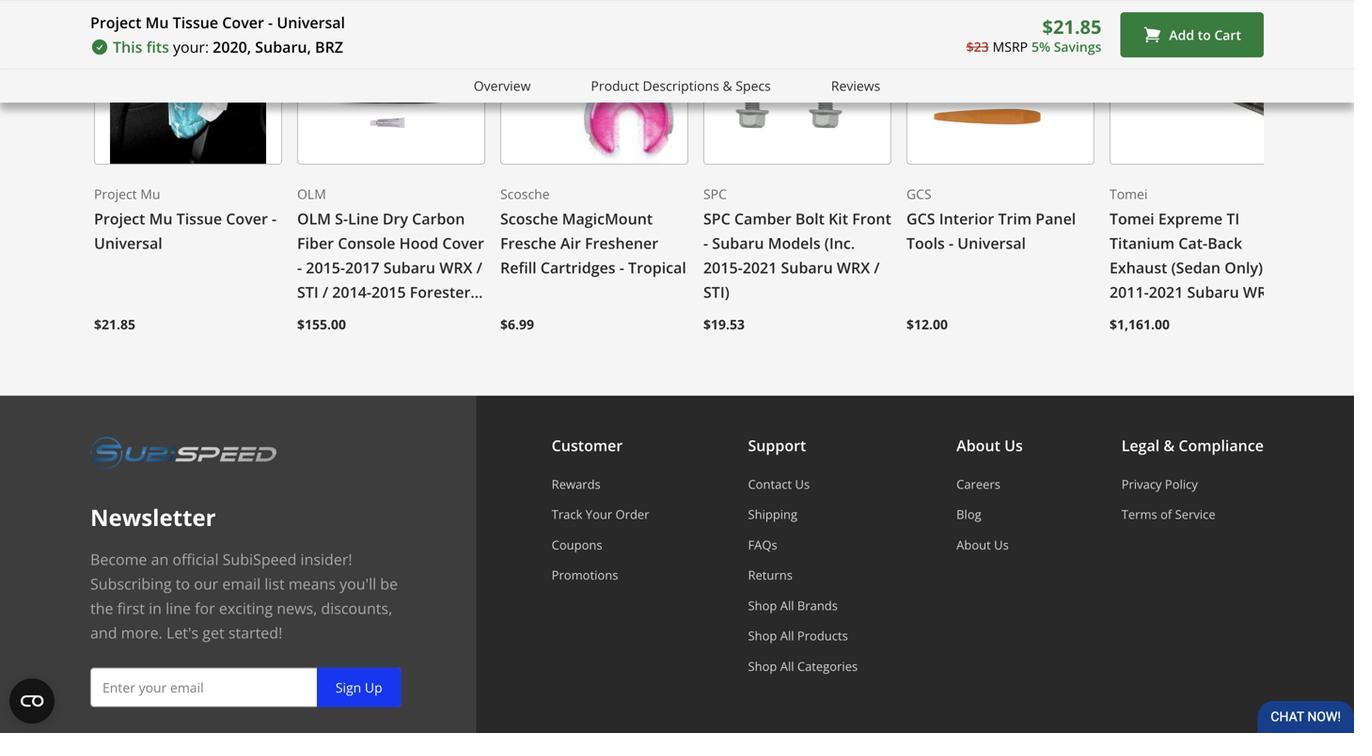 Task type: vqa. For each thing, say whether or not it's contained in the screenshot.
VEHICLE
no



Task type: describe. For each thing, give the bounding box(es) containing it.
cover inside olm olm s-line dry carbon fiber console hood cover - 2015-2017 subaru wrx / sti / 2014-2015 forester / 2013-2014 crosstrek / 2012-2014 impreza
[[443, 233, 485, 253]]

s-
[[335, 209, 348, 229]]

fits
[[146, 37, 169, 57]]

subaru down models
[[781, 257, 833, 278]]

email
[[222, 573, 261, 594]]

1 horizontal spatial &
[[1164, 435, 1175, 455]]

more.
[[121, 622, 163, 643]]

back
[[1208, 233, 1243, 253]]

2015
[[372, 282, 406, 302]]

forester
[[410, 282, 471, 302]]

msrp
[[993, 37, 1028, 55]]

sign up button
[[317, 667, 401, 707]]

2017
[[345, 257, 380, 278]]

specs
[[736, 77, 771, 95]]

product descriptions & specs link
[[591, 75, 771, 97]]

blog
[[957, 506, 982, 523]]

2 vertical spatial project
[[94, 209, 145, 229]]

0 vertical spatial cover
[[222, 12, 264, 32]]

support
[[749, 435, 807, 455]]

overview
[[474, 77, 531, 95]]

descriptions
[[643, 77, 720, 95]]

in
[[149, 598, 162, 618]]

dry
[[383, 209, 408, 229]]

up
[[365, 678, 383, 696]]

products
[[798, 627, 849, 644]]

2 2014 from the top
[[337, 331, 371, 351]]

2 about from the top
[[957, 536, 992, 553]]

the
[[90, 598, 113, 618]]

1 gcs from the top
[[907, 185, 932, 203]]

2 spc from the top
[[704, 209, 731, 229]]

1 spc from the top
[[704, 185, 727, 203]]

0 vertical spatial tissue
[[173, 12, 218, 32]]

(inc.
[[825, 233, 856, 253]]

this fits your: 2020, subaru, brz
[[113, 37, 343, 57]]

newsletter
[[90, 502, 216, 532]]

1 2014 from the top
[[337, 306, 371, 327]]

product
[[591, 77, 640, 95]]

sign
[[336, 678, 362, 696]]

contact us
[[749, 476, 810, 492]]

gcsgcs-int-tool gcs interior trim panel tools - universal, image
[[907, 0, 1095, 165]]

become an official subispeed insider! subscribing to our email list means you'll be the first in line for exciting news, discounts, and more. let's get started!
[[90, 549, 398, 643]]

you'll
[[340, 573, 377, 594]]

project mu project mu tissue cover - universal
[[94, 185, 277, 253]]

2 vertical spatial mu
[[149, 209, 173, 229]]

product descriptions & specs
[[591, 77, 771, 95]]

shop all categories link
[[749, 658, 858, 675]]

all for brands
[[781, 597, 795, 614]]

project for project mu project mu tissue cover - universal
[[94, 185, 137, 203]]

- inside the gcs gcs interior trim panel tools - universal
[[949, 233, 954, 253]]

sti for 2011-
[[1110, 306, 1132, 327]]

sign up
[[336, 678, 383, 696]]

$19.53
[[704, 315, 745, 333]]

order
[[616, 506, 650, 523]]

subispeed logo image
[[90, 433, 276, 473]]

shop for shop all brands
[[749, 597, 778, 614]]

project mu tissue cover - universal
[[90, 12, 345, 32]]

coupons link
[[552, 536, 650, 553]]

shop all products
[[749, 627, 849, 644]]

air
[[561, 233, 581, 253]]

$23
[[967, 37, 990, 55]]

add to cart button
[[1121, 12, 1265, 57]]

service
[[1176, 506, 1216, 523]]

1 about us from the top
[[957, 435, 1024, 455]]

crosstrek
[[375, 306, 445, 327]]

$21.85 $23 msrp 5% savings
[[967, 13, 1102, 55]]

spc spc camber bolt kit front - subaru models (inc. 2015-2021 subaru wrx / sti)
[[704, 185, 892, 302]]

only)
[[1225, 257, 1264, 278]]

started!
[[228, 622, 283, 643]]

shipping link
[[749, 506, 858, 523]]

privacy
[[1122, 476, 1163, 492]]

open widget image
[[9, 678, 55, 724]]

2013-
[[297, 306, 337, 327]]

exhaust
[[1110, 257, 1168, 278]]

shop all brands
[[749, 597, 838, 614]]

add
[[1170, 26, 1195, 44]]

- inside tomei tomei expreme ti titanium cat-back exhaust (sedan only) - 2011-2021 subaru wrx / sti
[[1268, 257, 1273, 278]]

/ inside tomei tomei expreme ti titanium cat-back exhaust (sedan only) - 2011-2021 subaru wrx / sti
[[1281, 282, 1287, 302]]

$6.99
[[501, 315, 534, 333]]

privacy policy
[[1122, 476, 1199, 492]]

camber
[[735, 209, 792, 229]]

$21.85 for $21.85 $23 msrp 5% savings
[[1043, 13, 1102, 39]]

2 olm from the top
[[297, 209, 331, 229]]

wrx inside spc spc camber bolt kit front - subaru models (inc. 2015-2021 subaru wrx / sti)
[[837, 257, 871, 278]]

2020,
[[213, 37, 251, 57]]

for
[[195, 598, 215, 618]]

fiber
[[297, 233, 334, 253]]

1 horizontal spatial universal
[[277, 12, 345, 32]]

picture of project mu tissue cover - universal image
[[94, 0, 282, 165]]

- inside scosche scosche magicmount fresche air freshener refill cartridges - tropical
[[620, 257, 625, 278]]

insider!
[[301, 549, 352, 569]]

- inside olm olm s-line dry carbon fiber console hood cover - 2015-2017 subaru wrx / sti / 2014-2015 forester / 2013-2014 crosstrek / 2012-2014 impreza
[[297, 257, 302, 278]]

us for about us link
[[995, 536, 1009, 553]]

2015- inside spc spc camber bolt kit front - subaru models (inc. 2015-2021 subaru wrx / sti)
[[704, 257, 743, 278]]

legal & compliance
[[1122, 435, 1265, 455]]

freshener
[[585, 233, 659, 253]]

tissue inside project mu project mu tissue cover - universal
[[177, 209, 222, 229]]

- up subaru,
[[268, 12, 273, 32]]

rewards
[[552, 476, 601, 492]]

shop for shop all products
[[749, 627, 778, 644]]

(sedan
[[1172, 257, 1221, 278]]

mu for tissue
[[145, 12, 169, 32]]

customer
[[552, 435, 623, 455]]

subaru,
[[255, 37, 311, 57]]

2021 inside spc spc camber bolt kit front - subaru models (inc. 2015-2021 subaru wrx / sti)
[[743, 257, 778, 278]]

brands
[[798, 597, 838, 614]]

first
[[117, 598, 145, 618]]

reviews
[[832, 77, 881, 95]]

2 about us from the top
[[957, 536, 1009, 553]]

spc81260 spc camber bolt kit front - 2015+ wrx / 2015+ sti, image
[[704, 0, 892, 165]]

universal for project mu tissue cover - universal
[[94, 233, 163, 253]]

terms
[[1122, 506, 1158, 523]]

track your order
[[552, 506, 650, 523]]

2011-
[[1110, 282, 1150, 302]]

sti)
[[704, 282, 730, 302]]

shop all products link
[[749, 627, 858, 644]]

tropical
[[629, 257, 687, 278]]

1 tomei from the top
[[1110, 185, 1148, 203]]

news,
[[277, 598, 317, 618]]

this
[[113, 37, 143, 57]]

2 scosche from the top
[[501, 209, 559, 229]]

sti for 2015-
[[297, 282, 319, 302]]

careers link
[[957, 476, 1024, 492]]

brz
[[315, 37, 343, 57]]



Task type: locate. For each thing, give the bounding box(es) containing it.
1 vertical spatial about us
[[957, 536, 1009, 553]]

1 vertical spatial to
[[176, 573, 190, 594]]

contact us link
[[749, 476, 858, 492]]

0 vertical spatial 2014
[[337, 306, 371, 327]]

mu for project
[[140, 185, 160, 203]]

sti up 2013-
[[297, 282, 319, 302]]

sti inside olm olm s-line dry carbon fiber console hood cover - 2015-2017 subaru wrx / sti / 2014-2015 forester / 2013-2014 crosstrek / 2012-2014 impreza
[[297, 282, 319, 302]]

1 vertical spatial project
[[94, 185, 137, 203]]

1 vertical spatial &
[[1164, 435, 1175, 455]]

1 vertical spatial all
[[781, 627, 795, 644]]

subaru inside tomei tomei expreme ti titanium cat-back exhaust (sedan only) - 2011-2021 subaru wrx / sti
[[1188, 282, 1240, 302]]

all left brands
[[781, 597, 795, 614]]

- right tools
[[949, 233, 954, 253]]

1 2015- from the left
[[306, 257, 345, 278]]

to inside become an official subispeed insider! subscribing to our email list means you'll be the first in line for exciting news, discounts, and more. let's get started!
[[176, 573, 190, 594]]

0 vertical spatial sti
[[297, 282, 319, 302]]

$155.00
[[297, 315, 346, 333]]

2014
[[337, 306, 371, 327], [337, 331, 371, 351]]

subaru down camber
[[713, 233, 765, 253]]

about us down blog link
[[957, 536, 1009, 553]]

wrx inside olm olm s-line dry carbon fiber console hood cover - 2015-2017 subaru wrx / sti / 2014-2015 forester / 2013-2014 crosstrek / 2012-2014 impreza
[[440, 257, 473, 278]]

0 vertical spatial spc
[[704, 185, 727, 203]]

us up shipping link
[[796, 476, 810, 492]]

1 vertical spatial mu
[[140, 185, 160, 203]]

impreza
[[375, 331, 434, 351]]

of
[[1161, 506, 1173, 523]]

line
[[166, 598, 191, 618]]

0 horizontal spatial 2021
[[743, 257, 778, 278]]

0 vertical spatial project
[[90, 12, 142, 32]]

sti inside tomei tomei expreme ti titanium cat-back exhaust (sedan only) - 2011-2021 subaru wrx / sti
[[1110, 306, 1132, 327]]

project for project mu tissue cover - universal
[[90, 12, 142, 32]]

2015- up sti)
[[704, 257, 743, 278]]

1 horizontal spatial to
[[1199, 26, 1212, 44]]

add to cart
[[1170, 26, 1242, 44]]

2015- inside olm olm s-line dry carbon fiber console hood cover - 2015-2017 subaru wrx / sti / 2014-2015 forester / 2013-2014 crosstrek / 2012-2014 impreza
[[306, 257, 345, 278]]

$21.85 inside $21.85 $23 msrp 5% savings
[[1043, 13, 1102, 39]]

0 vertical spatial olm
[[297, 185, 326, 203]]

universal inside project mu project mu tissue cover - universal
[[94, 233, 163, 253]]

1 horizontal spatial sti
[[1110, 306, 1132, 327]]

gcs gcs interior trim panel tools - universal
[[907, 185, 1077, 253]]

blog link
[[957, 506, 1024, 523]]

2021 inside tomei tomei expreme ti titanium cat-back exhaust (sedan only) - 2011-2021 subaru wrx / sti
[[1150, 282, 1184, 302]]

shop for shop all categories
[[749, 658, 778, 675]]

2015-
[[306, 257, 345, 278], [704, 257, 743, 278]]

- inside project mu project mu tissue cover - universal
[[272, 209, 277, 229]]

& right legal
[[1164, 435, 1175, 455]]

&
[[723, 77, 733, 95], [1164, 435, 1175, 455]]

line
[[348, 209, 379, 229]]

olmdp2-wrx14-dcf olm s-line dry carbon fiber console hood cover - 2015-2017 wrx / 14-18 forester / 13-17 crosstrek, image
[[297, 0, 486, 165]]

us for contact us link
[[796, 476, 810, 492]]

1 vertical spatial shop
[[749, 627, 778, 644]]

1 vertical spatial tomei
[[1110, 209, 1155, 229]]

0 horizontal spatial &
[[723, 77, 733, 95]]

1 all from the top
[[781, 597, 795, 614]]

all down shop all brands
[[781, 627, 795, 644]]

about down blog
[[957, 536, 992, 553]]

to inside add to cart button
[[1199, 26, 1212, 44]]

promotions link
[[552, 567, 650, 584]]

0 vertical spatial about us
[[957, 435, 1024, 455]]

0 vertical spatial shop
[[749, 597, 778, 614]]

0 vertical spatial $21.85
[[1043, 13, 1102, 39]]

us down blog link
[[995, 536, 1009, 553]]

1 scosche from the top
[[501, 185, 550, 203]]

about us
[[957, 435, 1024, 455], [957, 536, 1009, 553]]

shop down returns
[[749, 597, 778, 614]]

1 vertical spatial spc
[[704, 209, 731, 229]]

all for products
[[781, 627, 795, 644]]

subaru down (sedan in the top right of the page
[[1188, 282, 1240, 302]]

subscribing
[[90, 573, 172, 594]]

be
[[380, 573, 398, 594]]

1 vertical spatial sti
[[1110, 306, 1132, 327]]

2015- down fiber
[[306, 257, 345, 278]]

- right the only)
[[1268, 257, 1273, 278]]

project
[[90, 12, 142, 32], [94, 185, 137, 203], [94, 209, 145, 229]]

- down fiber
[[297, 257, 302, 278]]

discounts,
[[321, 598, 393, 618]]

wrx down the only)
[[1244, 282, 1277, 302]]

1 vertical spatial 2021
[[1150, 282, 1184, 302]]

2014 down 2013-
[[337, 331, 371, 351]]

track your order link
[[552, 506, 650, 523]]

models
[[768, 233, 821, 253]]

universal for gcs interior trim panel tools - universal
[[958, 233, 1027, 253]]

returns link
[[749, 567, 858, 584]]

0 vertical spatial us
[[1005, 435, 1024, 455]]

kit
[[829, 209, 849, 229]]

1 vertical spatial 2014
[[337, 331, 371, 351]]

2014 down the 2014-
[[337, 306, 371, 327]]

1 vertical spatial gcs
[[907, 209, 936, 229]]

wrx for console
[[440, 257, 473, 278]]

your
[[586, 506, 613, 523]]

subaru inside olm olm s-line dry carbon fiber console hood cover - 2015-2017 subaru wrx / sti / 2014-2015 forester / 2013-2014 crosstrek / 2012-2014 impreza
[[384, 257, 436, 278]]

subispeed
[[223, 549, 297, 569]]

0 vertical spatial mu
[[145, 12, 169, 32]]

1 shop from the top
[[749, 597, 778, 614]]

wrx down (inc.
[[837, 257, 871, 278]]

wrx up forester
[[440, 257, 473, 278]]

0 vertical spatial to
[[1199, 26, 1212, 44]]

spc
[[704, 185, 727, 203], [704, 209, 731, 229]]

0 vertical spatial &
[[723, 77, 733, 95]]

list
[[265, 573, 285, 594]]

wrx
[[440, 257, 473, 278], [837, 257, 871, 278], [1244, 282, 1277, 302]]

promotions
[[552, 567, 619, 584]]

2 horizontal spatial universal
[[958, 233, 1027, 253]]

1 horizontal spatial $21.85
[[1043, 13, 1102, 39]]

3 shop from the top
[[749, 658, 778, 675]]

mu
[[145, 12, 169, 32], [140, 185, 160, 203], [149, 209, 173, 229]]

tomtb6090-sb02c 15-21 wrx & sti tomei expreme ti cat-back system, image
[[1110, 0, 1299, 165]]

shop
[[749, 597, 778, 614], [749, 627, 778, 644], [749, 658, 778, 675]]

universal
[[277, 12, 345, 32], [94, 233, 163, 253], [958, 233, 1027, 253]]

- left s-
[[272, 209, 277, 229]]

2021 down models
[[743, 257, 778, 278]]

1 vertical spatial us
[[796, 476, 810, 492]]

0 vertical spatial about
[[957, 435, 1001, 455]]

all for categories
[[781, 658, 795, 675]]

0 horizontal spatial to
[[176, 573, 190, 594]]

2014-
[[332, 282, 372, 302]]

0 vertical spatial all
[[781, 597, 795, 614]]

cover inside project mu project mu tissue cover - universal
[[226, 209, 268, 229]]

0 horizontal spatial universal
[[94, 233, 163, 253]]

1 vertical spatial about
[[957, 536, 992, 553]]

shop down shop all brands
[[749, 627, 778, 644]]

1 vertical spatial tissue
[[177, 209, 222, 229]]

$12.00
[[907, 315, 949, 333]]

overview link
[[474, 75, 531, 97]]

1 horizontal spatial wrx
[[837, 257, 871, 278]]

to left our
[[176, 573, 190, 594]]

contact
[[749, 476, 792, 492]]

refill
[[501, 257, 537, 278]]

& left specs
[[723, 77, 733, 95]]

3 all from the top
[[781, 658, 795, 675]]

1 about from the top
[[957, 435, 1001, 455]]

scosche magicmount air freshener refill cartridges- tropical, image
[[501, 0, 689, 165]]

1 horizontal spatial 2015-
[[704, 257, 743, 278]]

0 horizontal spatial wrx
[[440, 257, 473, 278]]

0 vertical spatial 2021
[[743, 257, 778, 278]]

2 horizontal spatial wrx
[[1244, 282, 1277, 302]]

carbon
[[412, 209, 465, 229]]

- inside spc spc camber bolt kit front - subaru models (inc. 2015-2021 subaru wrx / sti)
[[704, 233, 709, 253]]

subaru down "hood"
[[384, 257, 436, 278]]

$21.85 for $21.85
[[94, 315, 136, 333]]

0 horizontal spatial sti
[[297, 282, 319, 302]]

wrx inside tomei tomei expreme ti titanium cat-back exhaust (sedan only) - 2011-2021 subaru wrx / sti
[[1244, 282, 1277, 302]]

means
[[289, 573, 336, 594]]

become
[[90, 549, 147, 569]]

2 tomei from the top
[[1110, 209, 1155, 229]]

trim
[[999, 209, 1032, 229]]

1 vertical spatial cover
[[226, 209, 268, 229]]

shipping
[[749, 506, 798, 523]]

2 gcs from the top
[[907, 209, 936, 229]]

to right add
[[1199, 26, 1212, 44]]

sti down 2011-
[[1110, 306, 1132, 327]]

all down shop all products
[[781, 658, 795, 675]]

us
[[1005, 435, 1024, 455], [796, 476, 810, 492], [995, 536, 1009, 553]]

shop down shop all products
[[749, 658, 778, 675]]

$21.85
[[1043, 13, 1102, 39], [94, 315, 136, 333]]

0 vertical spatial scosche
[[501, 185, 550, 203]]

cart
[[1215, 26, 1242, 44]]

fresche
[[501, 233, 557, 253]]

faqs
[[749, 536, 778, 553]]

olm olm s-line dry carbon fiber console hood cover - 2015-2017 subaru wrx / sti / 2014-2015 forester / 2013-2014 crosstrek / 2012-2014 impreza
[[297, 185, 485, 351]]

1 olm from the top
[[297, 185, 326, 203]]

2 vertical spatial cover
[[443, 233, 485, 253]]

2 all from the top
[[781, 627, 795, 644]]

2 2015- from the left
[[704, 257, 743, 278]]

0 horizontal spatial 2015-
[[306, 257, 345, 278]]

0 vertical spatial gcs
[[907, 185, 932, 203]]

1 vertical spatial scosche
[[501, 209, 559, 229]]

careers
[[957, 476, 1001, 492]]

to
[[1199, 26, 1212, 44], [176, 573, 190, 594]]

cat-
[[1179, 233, 1208, 253]]

2012-
[[297, 331, 337, 351]]

interior
[[940, 209, 995, 229]]

rewards link
[[552, 476, 650, 492]]

2 vertical spatial us
[[995, 536, 1009, 553]]

exciting
[[219, 598, 273, 618]]

/ inside spc spc camber bolt kit front - subaru models (inc. 2015-2021 subaru wrx / sti)
[[874, 257, 880, 278]]

front
[[853, 209, 892, 229]]

universal inside the gcs gcs interior trim panel tools - universal
[[958, 233, 1027, 253]]

console
[[338, 233, 396, 253]]

legal
[[1122, 435, 1160, 455]]

track
[[552, 506, 583, 523]]

us up careers link in the right of the page
[[1005, 435, 1024, 455]]

1 horizontal spatial 2021
[[1150, 282, 1184, 302]]

bolt
[[796, 209, 825, 229]]

0 horizontal spatial $21.85
[[94, 315, 136, 333]]

wrx for exhaust
[[1244, 282, 1277, 302]]

about up careers
[[957, 435, 1001, 455]]

cartridges
[[541, 257, 616, 278]]

2 vertical spatial shop
[[749, 658, 778, 675]]

savings
[[1055, 37, 1102, 55]]

- down freshener
[[620, 257, 625, 278]]

about us up careers link in the right of the page
[[957, 435, 1024, 455]]

2 vertical spatial all
[[781, 658, 795, 675]]

Enter your email text field
[[90, 667, 401, 707]]

1 vertical spatial $21.85
[[94, 315, 136, 333]]

about us link
[[957, 536, 1024, 553]]

categories
[[798, 658, 858, 675]]

0 vertical spatial tomei
[[1110, 185, 1148, 203]]

- up sti)
[[704, 233, 709, 253]]

1 vertical spatial olm
[[297, 209, 331, 229]]

2 shop from the top
[[749, 627, 778, 644]]

subaru
[[713, 233, 765, 253], [384, 257, 436, 278], [781, 257, 833, 278], [1188, 282, 1240, 302]]

official
[[173, 549, 219, 569]]

2021
[[743, 257, 778, 278], [1150, 282, 1184, 302]]

2021 down exhaust
[[1150, 282, 1184, 302]]



